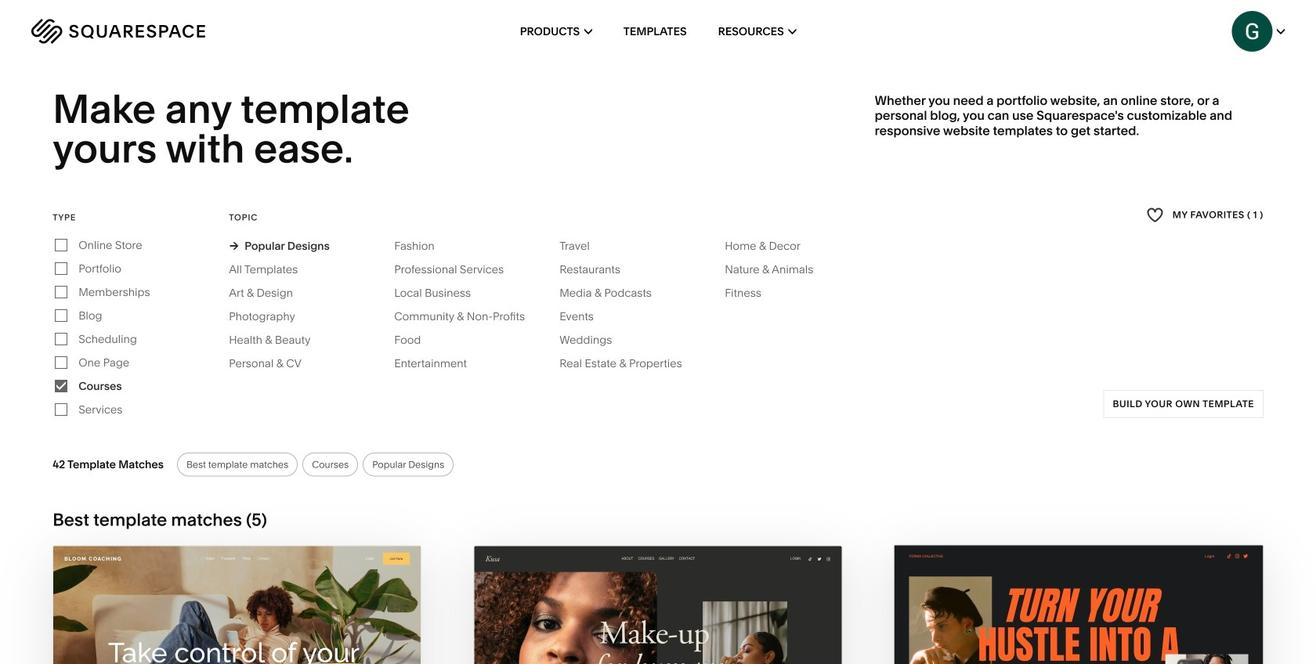 Task type: vqa. For each thing, say whether or not it's contained in the screenshot.
Sell on-demand videos in the top of the page
no



Task type: locate. For each thing, give the bounding box(es) containing it.
bloom image
[[53, 547, 421, 665]]

kusa image
[[474, 547, 842, 665]]



Task type: describe. For each thing, give the bounding box(es) containing it.
forma image
[[893, 544, 1265, 665]]



